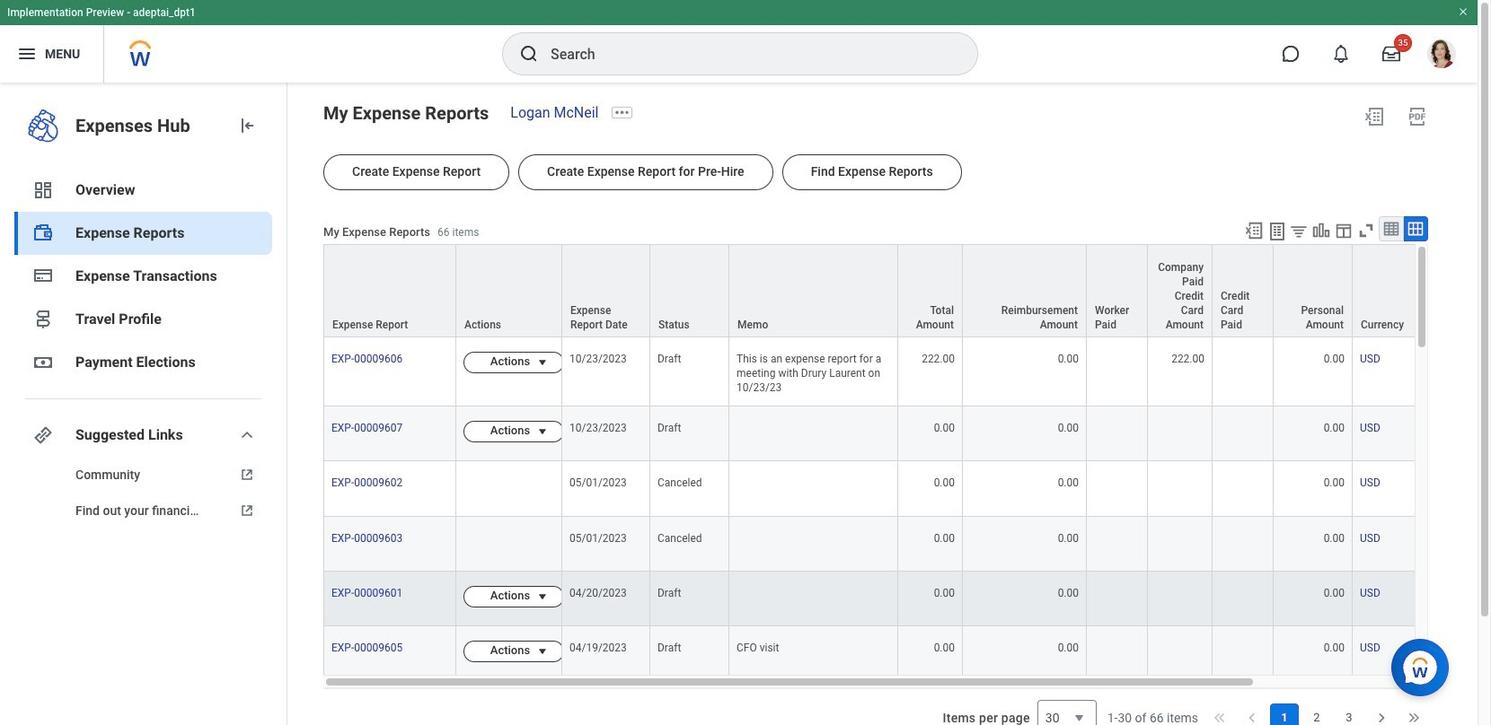 Task type: vqa. For each thing, say whether or not it's contained in the screenshot.
add footer ws Image
no



Task type: locate. For each thing, give the bounding box(es) containing it.
cell
[[1087, 338, 1148, 407], [1213, 338, 1274, 407], [729, 407, 898, 462], [1087, 407, 1148, 462], [1148, 407, 1213, 462], [1213, 407, 1274, 462], [456, 462, 562, 517], [729, 462, 898, 517], [1087, 462, 1148, 517], [1148, 462, 1213, 517], [1213, 462, 1274, 517], [456, 517, 562, 572], [729, 517, 898, 572], [1087, 517, 1148, 572], [1148, 517, 1213, 572], [1213, 517, 1274, 572], [729, 572, 898, 627], [1087, 572, 1148, 627], [1148, 572, 1213, 627], [1213, 572, 1274, 627], [1087, 627, 1148, 682], [1148, 627, 1213, 682], [1213, 627, 1274, 682]]

5 row from the top
[[323, 517, 1491, 572]]

banner
[[0, 0, 1478, 83]]

2 caret down image from the top
[[532, 645, 553, 659]]

0 horizontal spatial export to excel image
[[1244, 221, 1264, 241]]

1 vertical spatial export to excel image
[[1244, 221, 1264, 241]]

credit card image
[[32, 265, 54, 287]]

timeline milestone image
[[32, 309, 54, 331]]

1 vertical spatial caret down image
[[532, 590, 553, 604]]

1 vertical spatial caret down image
[[532, 645, 553, 659]]

status
[[1107, 710, 1198, 726]]

select to filter grid data image
[[1289, 222, 1309, 241]]

export to worksheets image
[[1267, 221, 1288, 243]]

notifications large image
[[1332, 45, 1350, 63]]

search image
[[518, 43, 540, 65]]

column header
[[323, 244, 456, 338], [456, 244, 562, 338], [562, 244, 650, 338], [650, 244, 729, 338], [1213, 244, 1274, 338], [1274, 244, 1353, 338]]

1 row from the top
[[323, 244, 1491, 338]]

caret down image
[[532, 425, 553, 440], [532, 590, 553, 604]]

caret down image for 5th 'row' from the bottom
[[532, 425, 553, 440]]

caret down image for 6th 'row' from the top of the page
[[532, 590, 553, 604]]

caret down image
[[532, 356, 553, 370], [532, 645, 553, 659]]

1 horizontal spatial export to excel image
[[1364, 106, 1385, 128]]

0 vertical spatial caret down image
[[532, 356, 553, 370]]

transformation import image
[[236, 115, 258, 137]]

export to excel image for view printable version (pdf) image at top right
[[1364, 106, 1385, 128]]

chevron right small image
[[1373, 710, 1390, 726]]

chevron down small image
[[236, 425, 258, 446]]

export to excel image left export to worksheets icon at the top right of page
[[1244, 221, 1264, 241]]

1 caret down image from the top
[[532, 356, 553, 370]]

export to excel image left view printable version (pdf) image at top right
[[1364, 106, 1385, 128]]

1 caret down image from the top
[[532, 425, 553, 440]]

7 row from the top
[[323, 627, 1491, 682]]

row
[[323, 244, 1491, 338], [323, 338, 1491, 407], [323, 407, 1491, 462], [323, 462, 1491, 517], [323, 517, 1491, 572], [323, 572, 1491, 627], [323, 627, 1491, 682]]

4 column header from the left
[[650, 244, 729, 338]]

export to excel image
[[1364, 106, 1385, 128], [1244, 221, 1264, 241]]

expand/collapse chart image
[[1311, 221, 1331, 241]]

0 vertical spatial caret down image
[[532, 425, 553, 440]]

fullscreen image
[[1356, 221, 1376, 241]]

0 vertical spatial export to excel image
[[1364, 106, 1385, 128]]

link image
[[32, 425, 54, 446]]

close environment banner image
[[1458, 6, 1469, 17]]

ext link image
[[236, 502, 258, 520]]

list
[[1270, 704, 1364, 726]]

chevron 2x left small image
[[1211, 710, 1229, 726]]

navigation pane region
[[0, 83, 287, 726]]

2 caret down image from the top
[[532, 590, 553, 604]]

3 row from the top
[[323, 407, 1491, 462]]

toolbar
[[1236, 216, 1428, 244]]

dollar image
[[32, 352, 54, 374]]



Task type: describe. For each thing, give the bounding box(es) containing it.
6 row from the top
[[323, 572, 1491, 627]]

pagination element
[[1107, 690, 1428, 726]]

items per page element
[[940, 690, 1096, 726]]

status inside pagination element
[[1107, 710, 1198, 726]]

profile logan mcneil image
[[1427, 40, 1456, 72]]

2 column header from the left
[[456, 244, 562, 338]]

task pay image
[[32, 223, 54, 244]]

expand table image
[[1407, 220, 1425, 238]]

5 column header from the left
[[1213, 244, 1274, 338]]

6 column header from the left
[[1274, 244, 1353, 338]]

list inside pagination element
[[1270, 704, 1364, 726]]

view printable version (pdf) image
[[1407, 106, 1428, 128]]

2 row from the top
[[323, 338, 1491, 407]]

inbox large image
[[1382, 45, 1400, 63]]

ext link image
[[236, 466, 258, 484]]

4 row from the top
[[323, 462, 1491, 517]]

Search Workday  search field
[[551, 34, 940, 74]]

table image
[[1382, 220, 1400, 238]]

expenses hub element
[[75, 113, 222, 138]]

1 column header from the left
[[323, 244, 456, 338]]

export to excel image for export to worksheets icon at the top right of page
[[1244, 221, 1264, 241]]

3 column header from the left
[[562, 244, 650, 338]]

justify image
[[16, 43, 38, 65]]

chevron 2x right small image
[[1405, 710, 1423, 726]]

click to view/edit grid preferences image
[[1334, 221, 1354, 241]]

chevron left small image
[[1243, 710, 1261, 726]]

dashboard image
[[32, 180, 54, 201]]



